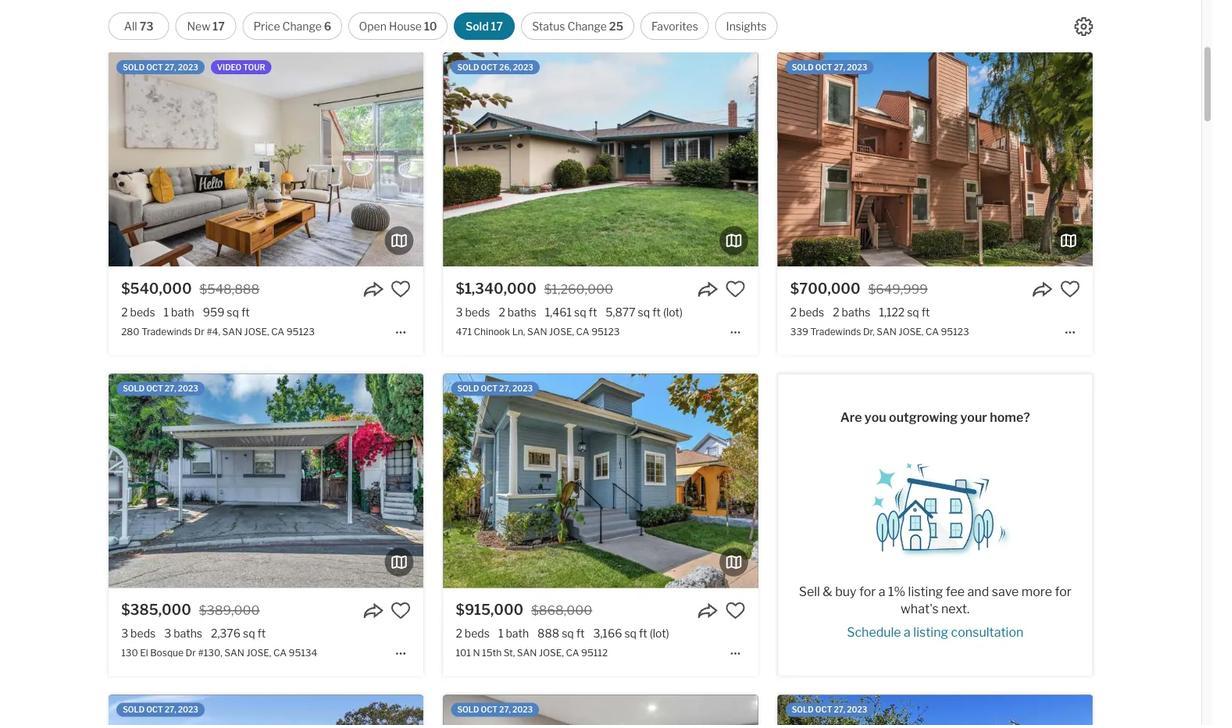Task type: describe. For each thing, give the bounding box(es) containing it.
339
[[790, 326, 809, 337]]

17 for new 17
[[213, 20, 225, 33]]

26,
[[499, 63, 511, 72]]

ft right the 5,877
[[652, 306, 661, 319]]

$868,000
[[531, 603, 592, 618]]

all
[[124, 20, 137, 33]]

insights
[[726, 20, 767, 33]]

280 tradewinds dr #4, san jose, ca 95123
[[121, 326, 315, 337]]

Open House radio
[[349, 13, 448, 40]]

buy
[[835, 584, 857, 599]]

san down 2,376 sq ft
[[224, 647, 244, 658]]

home?
[[990, 410, 1030, 425]]

95112
[[581, 647, 608, 658]]

beds for $385,000
[[131, 627, 156, 640]]

Insights radio
[[715, 13, 778, 40]]

(lot) for $915,000
[[650, 627, 669, 640]]

1 photo of 471 chinook ln, san jose, ca 95123 image from the left
[[443, 52, 758, 266]]

tradewinds for $540,000
[[142, 326, 192, 337]]

130 el bosque dr #130, san jose, ca 95134
[[121, 647, 317, 658]]

video
[[217, 63, 242, 72]]

1 photo of 129 silcreek dr, san jose, ca 95116 image from the left
[[443, 695, 758, 725]]

an image of a house image
[[857, 452, 1014, 558]]

el
[[140, 647, 148, 658]]

339 tradewinds dr, san jose, ca 95123
[[790, 326, 969, 337]]

sold oct 27, 2023 for second photo of 5258 estrade dr, san jose, ca 95118 from the right
[[123, 705, 198, 715]]

888 sq ft
[[538, 627, 585, 640]]

1,122
[[879, 306, 905, 319]]

$915,000 $868,000
[[456, 601, 592, 618]]

2 beds for $540,000
[[121, 306, 155, 319]]

#130,
[[198, 647, 222, 658]]

1 bath for $540,000
[[164, 306, 194, 319]]

sold oct 27, 2023 for 1st "photo of 4255 senter rd, san jose, ca 95111"
[[792, 705, 868, 715]]

2 photo of 130 el bosque dr #130, san jose, ca 95134 image from the left
[[424, 374, 738, 588]]

bath for $915,000
[[506, 627, 529, 640]]

95123 for $700,000
[[941, 326, 969, 337]]

(lot) for $1,340,000
[[663, 306, 683, 319]]

25
[[609, 20, 623, 33]]

favorite button image for $540,000
[[391, 279, 411, 299]]

status
[[532, 20, 565, 33]]

status change 25
[[532, 20, 623, 33]]

new 17
[[187, 20, 225, 33]]

101 n 15th st, san jose, ca 95112
[[456, 647, 608, 658]]

2 for $540,000
[[121, 306, 128, 319]]

san right #4, at the left top
[[222, 326, 242, 337]]

2 beds for $915,000
[[456, 627, 490, 640]]

sq right the 5,877
[[638, 306, 650, 319]]

ca down 1,461 sq ft
[[576, 326, 590, 337]]

1 for $540,000
[[164, 306, 169, 319]]

1 horizontal spatial a
[[904, 624, 911, 640]]

$649,999
[[868, 281, 928, 297]]

new
[[187, 20, 210, 33]]

next.
[[941, 601, 970, 616]]

san right dr,
[[877, 326, 897, 337]]

open
[[359, 20, 387, 33]]

favorite button checkbox for $540,000
[[391, 279, 411, 299]]

2 photo of 101 n 15th st, san jose, ca 95112 image from the left
[[758, 374, 1073, 588]]

option group containing all
[[108, 13, 778, 40]]

are
[[840, 410, 862, 425]]

sell
[[799, 584, 820, 599]]

are you outgrowing your home?
[[840, 410, 1030, 425]]

$1,260,000
[[544, 281, 613, 297]]

sq for $700,000
[[907, 306, 919, 319]]

1,461 sq ft
[[545, 306, 597, 319]]

Sold radio
[[454, 13, 515, 40]]

$915,000
[[456, 601, 524, 618]]

$700,000
[[790, 280, 861, 297]]

listing inside the 'sell & buy for a 1% listing fee and save more for what's next.'
[[908, 584, 943, 599]]

$540,000 $548,888
[[121, 280, 260, 297]]

more
[[1022, 584, 1052, 599]]

All radio
[[108, 13, 169, 40]]

2,376 sq ft
[[211, 627, 266, 640]]

a inside the 'sell & buy for a 1% listing fee and save more for what's next.'
[[879, 584, 886, 599]]

888
[[538, 627, 559, 640]]

2 for $915,000
[[456, 627, 462, 640]]

beds for $540,000
[[130, 306, 155, 319]]

3 for $1,340,000
[[456, 306, 463, 319]]

favorites
[[652, 20, 698, 33]]

baths for $1,340,000
[[508, 306, 536, 319]]

sold
[[466, 20, 489, 33]]

73
[[140, 20, 153, 33]]

1 photo of 130 el bosque dr #130, san jose, ca 95134 image from the left
[[109, 374, 424, 588]]

1 for $915,000
[[498, 627, 503, 640]]

sq for $385,000
[[243, 627, 255, 640]]

2 photo of 4255 senter rd, san jose, ca 95111 image from the left
[[1093, 695, 1213, 725]]

chinook
[[474, 326, 510, 337]]

1 photo of 339 tradewinds dr, san jose, ca 95123 image from the left
[[778, 52, 1093, 266]]

101
[[456, 647, 471, 658]]

jose, down 2,376 sq ft
[[246, 647, 271, 658]]

ca left 95112
[[566, 647, 579, 658]]

san right ln,
[[527, 326, 547, 337]]

959 sq ft
[[203, 306, 250, 319]]

1 vertical spatial dr
[[186, 647, 196, 658]]

ca right #4, at the left top
[[271, 326, 284, 337]]

baths for $700,000
[[842, 306, 871, 319]]

ft for $700,000
[[922, 306, 930, 319]]

3 for $385,000
[[121, 627, 128, 640]]

130
[[121, 647, 138, 658]]

3,166 sq ft (lot)
[[593, 627, 669, 640]]

$700,000 $649,999
[[790, 280, 928, 297]]

jose, down '1,122 sq ft'
[[899, 326, 924, 337]]

ft right 3,166
[[639, 627, 647, 640]]

sold 17
[[466, 20, 503, 33]]

17 for sold 17
[[491, 20, 503, 33]]

favorite button checkbox for $1,340,000
[[725, 279, 746, 299]]

5,877
[[606, 306, 636, 319]]

New radio
[[176, 13, 236, 40]]



Task type: vqa. For each thing, say whether or not it's contained in the screenshot.
what's
yes



Task type: locate. For each thing, give the bounding box(es) containing it.
2 photo of 471 chinook ln, san jose, ca 95123 image from the left
[[758, 52, 1073, 266]]

beds up 339 on the top of page
[[799, 306, 824, 319]]

1 horizontal spatial 3 beds
[[456, 306, 490, 319]]

0 horizontal spatial a
[[879, 584, 886, 599]]

ft right 2,376
[[257, 627, 266, 640]]

sq right 2,376
[[243, 627, 255, 640]]

beds up 471
[[465, 306, 490, 319]]

favorite button checkbox for $915,000
[[725, 600, 746, 621]]

n
[[473, 647, 480, 658]]

sq right 1,461
[[574, 306, 586, 319]]

$1,340,000 $1,260,000
[[456, 280, 613, 297]]

bath up st,
[[506, 627, 529, 640]]

1 vertical spatial bath
[[506, 627, 529, 640]]

1 horizontal spatial favorite button checkbox
[[1060, 279, 1080, 299]]

1,122 sq ft
[[879, 306, 930, 319]]

Favorites radio
[[641, 13, 709, 40]]

bath
[[171, 306, 194, 319], [506, 627, 529, 640]]

photo of 101 n 15th st, san jose, ca 95112 image
[[443, 374, 758, 588], [758, 374, 1073, 588]]

photo of 280 tradewinds dr #4, san jose, ca 95123 image
[[109, 52, 424, 266], [424, 52, 738, 266]]

dr,
[[863, 326, 875, 337]]

baths down '$385,000 $389,000'
[[174, 627, 202, 640]]

a left 1%
[[879, 584, 886, 599]]

1 horizontal spatial 1
[[498, 627, 503, 640]]

3 up 130
[[121, 627, 128, 640]]

0 horizontal spatial change
[[282, 20, 322, 33]]

1 change from the left
[[282, 20, 322, 33]]

1 vertical spatial a
[[904, 624, 911, 640]]

price
[[253, 20, 280, 33]]

2 2 baths from the left
[[833, 306, 871, 319]]

15th
[[482, 647, 502, 658]]

consultation
[[951, 624, 1024, 640]]

dr
[[194, 326, 205, 337], [186, 647, 196, 658]]

$389,000
[[199, 603, 260, 618]]

2 photo of 280 tradewinds dr #4, san jose, ca 95123 image from the left
[[424, 52, 738, 266]]

a
[[879, 584, 886, 599], [904, 624, 911, 640]]

1 down $540,000
[[164, 306, 169, 319]]

price change 6
[[253, 20, 332, 33]]

3 beds for $1,340,000
[[456, 306, 490, 319]]

fee
[[946, 584, 965, 599]]

favorite button image
[[391, 279, 411, 299], [725, 279, 746, 299], [725, 600, 746, 621]]

1 for from the left
[[859, 584, 876, 599]]

0 vertical spatial bath
[[171, 306, 194, 319]]

471 chinook ln, san jose, ca 95123
[[456, 326, 620, 337]]

1 horizontal spatial 1 bath
[[498, 627, 529, 640]]

0 horizontal spatial 3
[[121, 627, 128, 640]]

1 vertical spatial favorite button checkbox
[[725, 600, 746, 621]]

1 vertical spatial 3 beds
[[121, 627, 156, 640]]

1 horizontal spatial 3
[[164, 627, 171, 640]]

2 horizontal spatial 2 beds
[[790, 306, 824, 319]]

favorite button image for $915,000
[[725, 600, 746, 621]]

schedule
[[847, 624, 901, 640]]

change for 25
[[568, 20, 607, 33]]

you
[[865, 410, 887, 425]]

your
[[961, 410, 987, 425]]

what's
[[901, 601, 939, 616]]

st,
[[504, 647, 515, 658]]

2 photo of 339 tradewinds dr, san jose, ca 95123 image from the left
[[1093, 52, 1213, 266]]

sq
[[227, 306, 239, 319], [574, 306, 586, 319], [638, 306, 650, 319], [907, 306, 919, 319], [243, 627, 255, 640], [562, 627, 574, 640], [625, 627, 637, 640]]

0 horizontal spatial 2 beds
[[121, 306, 155, 319]]

photo of 5258 estrade dr, san jose, ca 95118 image
[[109, 695, 424, 725], [424, 695, 738, 725]]

1 photo of 5258 estrade dr, san jose, ca 95118 image from the left
[[109, 695, 424, 725]]

sell & buy for a 1% listing fee and save more for what's next.
[[799, 584, 1072, 616]]

2 baths down $700,000 $649,999
[[833, 306, 871, 319]]

favorite button image for $385,000
[[391, 600, 411, 621]]

2 17 from the left
[[491, 20, 503, 33]]

0 horizontal spatial 1
[[164, 306, 169, 319]]

photo of 471 chinook ln, san jose, ca 95123 image
[[443, 52, 758, 266], [758, 52, 1073, 266]]

photo of 4255 senter rd, san jose, ca 95111 image
[[778, 695, 1093, 725], [1093, 695, 1213, 725]]

#4,
[[207, 326, 220, 337]]

favorite button checkbox for $700,000
[[1060, 279, 1080, 299]]

1 horizontal spatial favorite button image
[[1060, 279, 1080, 299]]

listing up what's
[[908, 584, 943, 599]]

sold oct 27, 2023 for 1st photo of 339 tradewinds dr, san jose, ca 95123
[[792, 63, 868, 72]]

change inside option
[[282, 20, 322, 33]]

change inside radio
[[568, 20, 607, 33]]

1 horizontal spatial for
[[1055, 584, 1072, 599]]

1 bath down $540,000 $548,888
[[164, 306, 194, 319]]

sq for $540,000
[[227, 306, 239, 319]]

tradewinds for $700,000
[[811, 326, 861, 337]]

favorite button image for $700,000
[[1060, 279, 1080, 299]]

280
[[121, 326, 140, 337]]

1 horizontal spatial 2 baths
[[833, 306, 871, 319]]

for right buy
[[859, 584, 876, 599]]

and
[[968, 584, 989, 599]]

10
[[424, 20, 437, 33]]

0 horizontal spatial for
[[859, 584, 876, 599]]

3
[[456, 306, 463, 319], [121, 627, 128, 640], [164, 627, 171, 640]]

ft down $1,260,000
[[589, 306, 597, 319]]

beds for $700,000
[[799, 306, 824, 319]]

1 photo of 280 tradewinds dr #4, san jose, ca 95123 image from the left
[[109, 52, 424, 266]]

0 horizontal spatial favorite button image
[[391, 600, 411, 621]]

jose, down 888 on the left
[[539, 647, 564, 658]]

0 horizontal spatial favorite button checkbox
[[725, 600, 746, 621]]

2 beds up 339 on the top of page
[[790, 306, 824, 319]]

0 vertical spatial a
[[879, 584, 886, 599]]

open house 10
[[359, 20, 437, 33]]

17 right sold on the top left
[[491, 20, 503, 33]]

1 95123 from the left
[[286, 326, 315, 337]]

sq for $1,340,000
[[574, 306, 586, 319]]

sq right 888 on the left
[[562, 627, 574, 640]]

3 beds up el
[[121, 627, 156, 640]]

photo of 130 el bosque dr #130, san jose, ca 95134 image
[[109, 374, 424, 588], [424, 374, 738, 588]]

baths for $385,000
[[174, 627, 202, 640]]

1 up the 15th
[[498, 627, 503, 640]]

for
[[859, 584, 876, 599], [1055, 584, 1072, 599]]

beds up el
[[131, 627, 156, 640]]

sold oct 27, 2023 for 1st photo of 130 el bosque dr #130, san jose, ca 95134 from left
[[123, 384, 198, 393]]

for right more
[[1055, 584, 1072, 599]]

1 vertical spatial favorite button image
[[391, 600, 411, 621]]

tradewinds right 280
[[142, 326, 192, 337]]

photo of 5258 estrade dr, san jose, ca 95118 image down 95112
[[424, 695, 738, 725]]

1 bath for $915,000
[[498, 627, 529, 640]]

6
[[324, 20, 332, 33]]

0 horizontal spatial 2 baths
[[499, 306, 536, 319]]

1 horizontal spatial 2 beds
[[456, 627, 490, 640]]

1 bath up st,
[[498, 627, 529, 640]]

2 tradewinds from the left
[[811, 326, 861, 337]]

sold oct 27, 2023
[[123, 63, 198, 72], [792, 63, 868, 72], [123, 384, 198, 393], [457, 384, 533, 393], [123, 705, 198, 715], [457, 705, 533, 715], [792, 705, 868, 715]]

san right st,
[[517, 647, 537, 658]]

2 horizontal spatial 95123
[[941, 326, 969, 337]]

sq right 3,166
[[625, 627, 637, 640]]

bath down $540,000 $548,888
[[171, 306, 194, 319]]

17 inside new option
[[213, 20, 225, 33]]

5,877 sq ft (lot)
[[606, 306, 683, 319]]

baths
[[508, 306, 536, 319], [842, 306, 871, 319], [174, 627, 202, 640]]

ft for $1,340,000
[[589, 306, 597, 319]]

1 vertical spatial 1 bath
[[498, 627, 529, 640]]

0 horizontal spatial 95123
[[286, 326, 315, 337]]

0 horizontal spatial 3 beds
[[121, 627, 156, 640]]

favorite button checkbox
[[1060, 279, 1080, 299], [725, 600, 746, 621]]

save
[[992, 584, 1019, 599]]

1 horizontal spatial 95123
[[592, 326, 620, 337]]

471
[[456, 326, 472, 337]]

2 baths for $1,340,000
[[499, 306, 536, 319]]

san
[[222, 326, 242, 337], [527, 326, 547, 337], [877, 326, 897, 337], [224, 647, 244, 658], [517, 647, 537, 658]]

1 horizontal spatial change
[[568, 20, 607, 33]]

95134
[[289, 647, 317, 658]]

2,376
[[211, 627, 241, 640]]

jose, down 959 sq ft
[[244, 326, 269, 337]]

0 horizontal spatial 17
[[213, 20, 225, 33]]

2 for from the left
[[1055, 584, 1072, 599]]

dr left #4, at the left top
[[194, 326, 205, 337]]

ca left "95134"
[[273, 647, 287, 658]]

1 vertical spatial listing
[[914, 624, 949, 640]]

ft
[[241, 306, 250, 319], [589, 306, 597, 319], [652, 306, 661, 319], [922, 306, 930, 319], [257, 627, 266, 640], [576, 627, 585, 640], [639, 627, 647, 640]]

&
[[823, 584, 833, 599]]

video tour
[[217, 63, 265, 72]]

baths up ln,
[[508, 306, 536, 319]]

1 horizontal spatial tradewinds
[[811, 326, 861, 337]]

2 beds up 280
[[121, 306, 155, 319]]

1
[[164, 306, 169, 319], [498, 627, 503, 640]]

2 up 339 on the top of page
[[790, 306, 797, 319]]

ft for $540,000
[[241, 306, 250, 319]]

ft up 95112
[[576, 627, 585, 640]]

2 horizontal spatial 3
[[456, 306, 463, 319]]

1 2 baths from the left
[[499, 306, 536, 319]]

2 baths for $700,000
[[833, 306, 871, 319]]

0 vertical spatial (lot)
[[663, 306, 683, 319]]

$385,000
[[121, 601, 191, 618]]

0 horizontal spatial tradewinds
[[142, 326, 192, 337]]

3 beds up 471
[[456, 306, 490, 319]]

beds up 280
[[130, 306, 155, 319]]

1 tradewinds from the left
[[142, 326, 192, 337]]

dr left '#130,'
[[186, 647, 196, 658]]

1 17 from the left
[[213, 20, 225, 33]]

Price Change radio
[[243, 13, 342, 40]]

17 inside the sold option
[[491, 20, 503, 33]]

1 photo of 4255 senter rd, san jose, ca 95111 image from the left
[[778, 695, 1093, 725]]

95123 for $1,340,000
[[592, 326, 620, 337]]

all 73
[[124, 20, 153, 33]]

2 95123 from the left
[[592, 326, 620, 337]]

3 baths
[[164, 627, 202, 640]]

0 horizontal spatial 1 bath
[[164, 306, 194, 319]]

27,
[[165, 63, 176, 72], [834, 63, 845, 72], [165, 384, 176, 393], [499, 384, 511, 393], [165, 705, 176, 715], [499, 705, 511, 715], [834, 705, 845, 715]]

photo of 129 silcreek dr, san jose, ca 95116 image
[[443, 695, 758, 725], [758, 695, 1073, 725]]

1 vertical spatial (lot)
[[650, 627, 669, 640]]

2 baths up ln,
[[499, 306, 536, 319]]

1 horizontal spatial baths
[[508, 306, 536, 319]]

a down what's
[[904, 624, 911, 640]]

0 vertical spatial favorite button checkbox
[[1060, 279, 1080, 299]]

sold
[[123, 63, 145, 72], [457, 63, 479, 72], [792, 63, 814, 72], [123, 384, 145, 393], [457, 384, 479, 393], [123, 705, 145, 715], [457, 705, 479, 715], [792, 705, 814, 715]]

3 up bosque
[[164, 627, 171, 640]]

1 horizontal spatial bath
[[506, 627, 529, 640]]

outgrowing
[[889, 410, 958, 425]]

0 vertical spatial dr
[[194, 326, 205, 337]]

2 down $700,000
[[833, 306, 840, 319]]

2 beds up n
[[456, 627, 490, 640]]

tour
[[243, 63, 265, 72]]

ft right 1,122
[[922, 306, 930, 319]]

ft for $915,000
[[576, 627, 585, 640]]

3,166
[[593, 627, 622, 640]]

Status Change radio
[[521, 13, 635, 40]]

95123
[[286, 326, 315, 337], [592, 326, 620, 337], [941, 326, 969, 337]]

17 right new
[[213, 20, 225, 33]]

2 photo of 5258 estrade dr, san jose, ca 95118 image from the left
[[424, 695, 738, 725]]

3 beds for $385,000
[[121, 627, 156, 640]]

house
[[389, 20, 422, 33]]

2 beds for $700,000
[[790, 306, 824, 319]]

favorite button image for $1,340,000
[[725, 279, 746, 299]]

2 up 101 on the left of the page
[[456, 627, 462, 640]]

jose, down 1,461
[[549, 326, 574, 337]]

beds for $915,000
[[465, 627, 490, 640]]

2 for $700,000
[[790, 306, 797, 319]]

$1,340,000
[[456, 280, 537, 297]]

$540,000
[[121, 280, 192, 297]]

bosque
[[150, 647, 184, 658]]

ca down '1,122 sq ft'
[[926, 326, 939, 337]]

baths up dr,
[[842, 306, 871, 319]]

1 vertical spatial 1
[[498, 627, 503, 640]]

2 beds
[[121, 306, 155, 319], [790, 306, 824, 319], [456, 627, 490, 640]]

beds up n
[[465, 627, 490, 640]]

tradewinds left dr,
[[811, 326, 861, 337]]

favorite button image
[[1060, 279, 1080, 299], [391, 600, 411, 621]]

sq right 1,122
[[907, 306, 919, 319]]

0 vertical spatial 3 beds
[[456, 306, 490, 319]]

2023
[[178, 63, 198, 72], [513, 63, 533, 72], [847, 63, 868, 72], [178, 384, 198, 393], [513, 384, 533, 393], [178, 705, 198, 715], [513, 705, 533, 715], [847, 705, 868, 715]]

change for 6
[[282, 20, 322, 33]]

0 vertical spatial 1 bath
[[164, 306, 194, 319]]

change left 6 at top left
[[282, 20, 322, 33]]

1,461
[[545, 306, 572, 319]]

beds
[[130, 306, 155, 319], [465, 306, 490, 319], [799, 306, 824, 319], [131, 627, 156, 640], [465, 627, 490, 640]]

2 photo of 129 silcreek dr, san jose, ca 95116 image from the left
[[758, 695, 1073, 725]]

959
[[203, 306, 225, 319]]

0 horizontal spatial baths
[[174, 627, 202, 640]]

schedule a listing consultation
[[847, 624, 1024, 640]]

0 horizontal spatial bath
[[171, 306, 194, 319]]

sold oct 27, 2023 for second 'photo of 129 silcreek dr, san jose, ca 95116' from right
[[457, 705, 533, 715]]

(lot) right the 5,877
[[663, 306, 683, 319]]

$548,888
[[200, 281, 260, 297]]

ft down $548,888
[[241, 306, 250, 319]]

change
[[282, 20, 322, 33], [568, 20, 607, 33]]

(lot) right 3,166
[[650, 627, 669, 640]]

2 up 280
[[121, 306, 128, 319]]

0 vertical spatial favorite button image
[[1060, 279, 1080, 299]]

listing down what's
[[914, 624, 949, 640]]

0 vertical spatial 1
[[164, 306, 169, 319]]

0 vertical spatial listing
[[908, 584, 943, 599]]

sq right 959
[[227, 306, 239, 319]]

change left 25
[[568, 20, 607, 33]]

tradewinds
[[142, 326, 192, 337], [811, 326, 861, 337]]

3 95123 from the left
[[941, 326, 969, 337]]

2 up chinook
[[499, 306, 505, 319]]

sold oct 26, 2023
[[457, 63, 533, 72]]

option group
[[108, 13, 778, 40]]

bath for $540,000
[[171, 306, 194, 319]]

1%
[[888, 584, 906, 599]]

2 horizontal spatial baths
[[842, 306, 871, 319]]

2 change from the left
[[568, 20, 607, 33]]

ln,
[[512, 326, 525, 337]]

photo of 339 tradewinds dr, san jose, ca 95123 image
[[778, 52, 1093, 266], [1093, 52, 1213, 266]]

beds for $1,340,000
[[465, 306, 490, 319]]

favorite button checkbox
[[391, 279, 411, 299], [725, 279, 746, 299], [391, 600, 411, 621]]

1 horizontal spatial 17
[[491, 20, 503, 33]]

$385,000 $389,000
[[121, 601, 260, 618]]

3 up 471
[[456, 306, 463, 319]]

1 bath
[[164, 306, 194, 319], [498, 627, 529, 640]]

sq for $915,000
[[562, 627, 574, 640]]

1 photo of 101 n 15th st, san jose, ca 95112 image from the left
[[443, 374, 758, 588]]

favorite button checkbox for $385,000
[[391, 600, 411, 621]]

photo of 5258 estrade dr, san jose, ca 95118 image down "95134"
[[109, 695, 424, 725]]

ft for $385,000
[[257, 627, 266, 640]]

2 baths
[[499, 306, 536, 319], [833, 306, 871, 319]]



